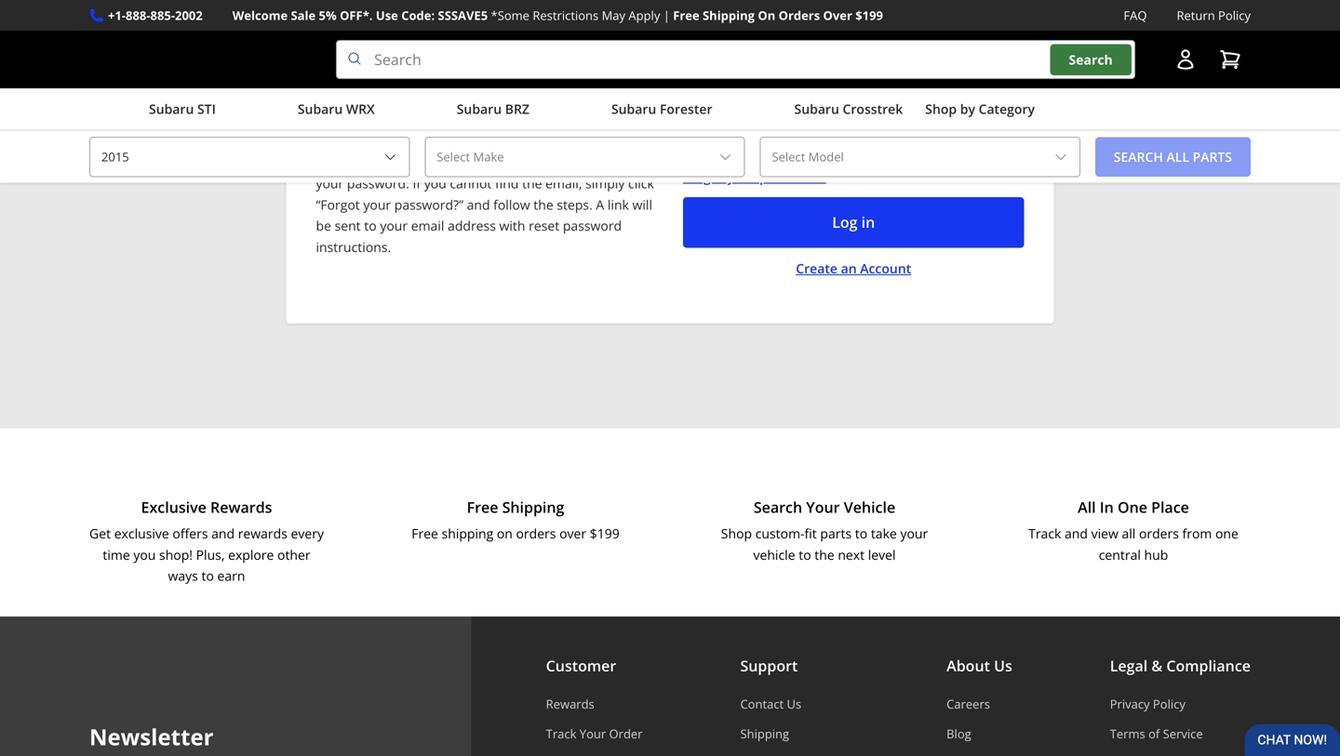 Task type: vqa. For each thing, say whether or not it's contained in the screenshot.


Task type: describe. For each thing, give the bounding box(es) containing it.
offers
[[173, 525, 208, 543]]

use
[[376, 7, 398, 24]]

central
[[1099, 546, 1141, 564]]

forgot
[[683, 168, 724, 186]]

made.
[[600, 90, 638, 108]]

over
[[559, 525, 586, 543]]

view
[[1091, 525, 1119, 543]]

sssave5
[[438, 7, 488, 24]]

get
[[89, 525, 111, 543]]

new
[[439, 54, 470, 74]]

subaru wrx button
[[238, 92, 375, 129]]

your up our
[[409, 11, 458, 41]]

welcome
[[232, 7, 288, 24]]

your down have
[[316, 175, 344, 192]]

login
[[316, 11, 375, 41]]

from
[[1183, 525, 1212, 543]]

subaru for subaru crosstrek
[[794, 100, 839, 118]]

you down welcome!
[[327, 111, 350, 129]]

1 horizontal spatial time
[[352, 54, 384, 74]]

2 vertical spatial reset
[[529, 217, 560, 235]]

earn
[[217, 567, 245, 585]]

track inside all in one place track and view all orders from one central hub
[[1029, 525, 1061, 543]]

your up cannot
[[453, 153, 481, 171]]

you'll
[[549, 111, 580, 129]]

site?
[[474, 54, 506, 74]]

privacy policy link
[[1110, 696, 1251, 713]]

fit
[[805, 525, 817, 543]]

an inside 'link'
[[841, 260, 857, 277]]

return
[[1177, 7, 1215, 24]]

will
[[633, 196, 652, 213]]

again.
[[546, 132, 583, 150]]

to down you
[[589, 153, 601, 171]]

0 horizontal spatial link
[[414, 153, 435, 171]]

0 vertical spatial with
[[498, 111, 524, 129]]

other
[[277, 546, 311, 564]]

click
[[628, 175, 654, 192]]

an inside welcome! we hope you like the changes we've made. if you already had an account with us, you'll need to reset your password to access it once again. you may have received a link in your email asking you to reset your password. if you cannot find the email, simply click "forgot your password?" and follow the steps. a link will be sent to your email address with reset password instructions.
[[428, 111, 443, 129]]

on
[[758, 7, 776, 24]]

once
[[514, 132, 543, 150]]

every
[[291, 525, 324, 543]]

subaru for subaru sti
[[149, 100, 194, 118]]

885-
[[150, 7, 175, 24]]

|
[[663, 7, 670, 24]]

faq link
[[1124, 6, 1147, 25]]

0 vertical spatial shipping
[[703, 7, 755, 24]]

custom-
[[755, 525, 805, 543]]

your down password.
[[363, 196, 391, 213]]

password
[[683, 89, 744, 107]]

account inside 'link'
[[860, 260, 911, 277]]

the down asking
[[522, 175, 542, 192]]

in
[[1100, 498, 1114, 518]]

2 vertical spatial free
[[412, 525, 438, 543]]

0 horizontal spatial if
[[316, 111, 324, 129]]

&
[[1152, 656, 1163, 676]]

terms of service link
[[1110, 726, 1251, 743]]

contact us link
[[740, 696, 849, 713]]

simply
[[586, 175, 625, 192]]

select make image
[[718, 150, 733, 165]]

Select Year button
[[89, 137, 410, 177]]

may
[[602, 7, 626, 24]]

1 vertical spatial link
[[608, 196, 629, 213]]

policy for privacy policy
[[1153, 696, 1186, 713]]

exclusive rewards get exclusive offers and rewards every time you shop! plus, explore other ways to earn
[[89, 498, 324, 585]]

first time on our new site?
[[316, 54, 506, 74]]

0 horizontal spatial reset
[[316, 132, 347, 150]]

log
[[832, 212, 858, 232]]

by
[[960, 100, 975, 118]]

all in one place track and view all orders from one central hub
[[1029, 498, 1239, 564]]

+1-888-885-2002
[[108, 7, 203, 24]]

and for exclusive rewards
[[211, 525, 235, 543]]

0 horizontal spatial account
[[464, 11, 552, 41]]

shop inside dropdown button
[[925, 100, 957, 118]]

welcome! we hope you like the changes we've made. if you already had an account with us, you'll need to reset your password to access it once again. you may have received a link in your email asking you to reset your password. if you cannot find the email, simply click "forgot your password?" and follow the steps. a link will be sent to your email address with reset password instructions.
[[316, 90, 654, 256]]

legal
[[1110, 656, 1148, 676]]

shipping
[[442, 525, 493, 543]]

in inside welcome! we hope you like the changes we've made. if you already had an account with us, you'll need to reset your password to access it once again. you may have received a link in your email asking you to reset your password. if you cannot find the email, simply click "forgot your password?" and follow the steps. a link will be sent to your email address with reset password instructions.
[[439, 153, 450, 171]]

Password password field
[[683, 112, 1024, 156]]

search your vehicle shop custom-fit parts to take your vehicle to the next level
[[721, 498, 928, 564]]

about us
[[947, 656, 1012, 676]]

subaru crosstrek button
[[735, 92, 903, 129]]

on inside free shipping free shipping on orders over $199
[[497, 525, 513, 543]]

sent
[[335, 217, 361, 235]]

your inside forgot your password? log in
[[727, 168, 756, 186]]

restrictions
[[533, 7, 599, 24]]

subaru sti button
[[89, 92, 216, 129]]

rewards link
[[546, 696, 643, 713]]

orders inside free shipping free shipping on orders over $199
[[516, 525, 556, 543]]

forgot your password? link
[[683, 168, 1024, 186]]

our
[[411, 54, 436, 74]]

you left the like
[[436, 90, 459, 108]]

explore
[[228, 546, 274, 564]]

Select Model button
[[760, 137, 1080, 177]]

faq
[[1124, 7, 1147, 24]]

you up password?"
[[424, 175, 447, 192]]

ways
[[168, 567, 198, 585]]

email address
[[683, 11, 772, 29]]

2002
[[175, 7, 203, 24]]

your for track
[[580, 726, 606, 743]]

Email Address text field
[[683, 34, 1024, 79]]

to right off*.
[[380, 11, 403, 41]]

category
[[979, 100, 1035, 118]]

apply
[[629, 7, 660, 24]]

welcome sale 5% off*. use code: sssave5 *some restrictions may apply | free shipping on orders over $199
[[232, 7, 883, 24]]

compliance
[[1167, 656, 1251, 676]]

email,
[[546, 175, 582, 192]]

0 vertical spatial on
[[388, 54, 407, 74]]

password.
[[347, 175, 409, 192]]

place
[[1151, 498, 1189, 518]]

customer
[[546, 656, 616, 676]]

had
[[401, 111, 425, 129]]

Select Make button
[[425, 137, 745, 177]]

2 horizontal spatial reset
[[605, 153, 635, 171]]

contact
[[740, 696, 784, 713]]

newsletter
[[89, 722, 214, 752]]

it
[[502, 132, 510, 150]]



Task type: locate. For each thing, give the bounding box(es) containing it.
1 horizontal spatial rewards
[[546, 696, 595, 713]]

email down it
[[484, 153, 517, 171]]

in inside forgot your password? log in
[[862, 212, 875, 232]]

your up 'fit' at the bottom of the page
[[806, 498, 840, 518]]

0 horizontal spatial time
[[103, 546, 130, 564]]

0 horizontal spatial and
[[211, 525, 235, 543]]

account up 'site?'
[[464, 11, 552, 41]]

us for contact us
[[787, 696, 802, 713]]

1 vertical spatial $199
[[590, 525, 620, 543]]

us up shipping link
[[787, 696, 802, 713]]

1 vertical spatial search
[[754, 498, 802, 518]]

asking
[[521, 153, 560, 171]]

subaru forester
[[611, 100, 713, 118]]

1 vertical spatial password
[[563, 217, 622, 235]]

to up may
[[617, 111, 630, 129]]

password down had
[[381, 132, 440, 150]]

0 vertical spatial rewards
[[210, 498, 272, 518]]

*some
[[491, 7, 530, 24]]

we
[[379, 90, 398, 108]]

1 horizontal spatial and
[[467, 196, 490, 213]]

2 vertical spatial shipping
[[740, 726, 789, 743]]

0 horizontal spatial an
[[428, 111, 443, 129]]

0 horizontal spatial policy
[[1153, 696, 1186, 713]]

email
[[484, 153, 517, 171], [411, 217, 444, 235]]

0 vertical spatial email
[[484, 153, 517, 171]]

account down log in button
[[860, 260, 911, 277]]

1 vertical spatial time
[[103, 546, 130, 564]]

1 horizontal spatial free
[[467, 498, 498, 518]]

1 horizontal spatial us
[[994, 656, 1012, 676]]

0 vertical spatial $199
[[856, 7, 883, 24]]

track your order link
[[546, 726, 643, 743]]

rewards
[[238, 525, 287, 543]]

changes
[[509, 90, 559, 108]]

off*.
[[340, 7, 373, 24]]

0 vertical spatial your
[[806, 498, 840, 518]]

shop inside search your vehicle shop custom-fit parts to take your vehicle to the next level
[[721, 525, 752, 543]]

0 vertical spatial password
[[381, 132, 440, 150]]

search for search
[[1069, 51, 1113, 68]]

shop!
[[159, 546, 193, 564]]

0 horizontal spatial in
[[439, 153, 450, 171]]

1 horizontal spatial reset
[[529, 217, 560, 235]]

exclusive
[[141, 498, 207, 518]]

track your order
[[546, 726, 643, 743]]

policy right the 'return'
[[1218, 7, 1251, 24]]

create an account
[[796, 260, 911, 277]]

orders
[[779, 7, 820, 24]]

rewards up the track your order
[[546, 696, 595, 713]]

terms
[[1110, 726, 1145, 743]]

search for search your vehicle shop custom-fit parts to take your vehicle to the next level
[[754, 498, 802, 518]]

to
[[380, 11, 403, 41], [617, 111, 630, 129], [444, 132, 456, 150], [589, 153, 601, 171], [364, 217, 377, 235], [855, 525, 868, 543], [799, 546, 811, 564], [201, 567, 214, 585]]

+1-888-885-2002 link
[[108, 6, 203, 25]]

time
[[352, 54, 384, 74], [103, 546, 130, 564]]

shop by category
[[925, 100, 1035, 118]]

$199 inside free shipping free shipping on orders over $199
[[590, 525, 620, 543]]

return policy link
[[1177, 6, 1251, 25]]

free left shipping
[[412, 525, 438, 543]]

0 horizontal spatial your
[[580, 726, 606, 743]]

privacy
[[1110, 696, 1150, 713]]

your down password?"
[[380, 217, 408, 235]]

rewards inside "exclusive rewards get exclusive offers and rewards every time you shop! plus, explore other ways to earn"
[[210, 498, 272, 518]]

0 horizontal spatial $199
[[590, 525, 620, 543]]

1 vertical spatial your
[[580, 726, 606, 743]]

instructions.
[[316, 238, 391, 256]]

if down welcome!
[[316, 111, 324, 129]]

terms of service
[[1110, 726, 1203, 743]]

0 vertical spatial account
[[464, 11, 552, 41]]

1 vertical spatial if
[[413, 175, 421, 192]]

you down exclusive
[[133, 546, 156, 564]]

one
[[1118, 498, 1148, 518]]

1 horizontal spatial link
[[608, 196, 629, 213]]

1 horizontal spatial in
[[862, 212, 875, 232]]

5 subaru from the left
[[794, 100, 839, 118]]

track down rewards link
[[546, 726, 577, 743]]

an right 'create'
[[841, 260, 857, 277]]

subaru sti
[[149, 100, 216, 118]]

orders up the hub in the bottom right of the page
[[1139, 525, 1179, 543]]

parts
[[820, 525, 852, 543]]

0 vertical spatial search
[[1069, 51, 1113, 68]]

password down a
[[563, 217, 622, 235]]

shipping down contact
[[740, 726, 789, 743]]

0 vertical spatial in
[[439, 153, 450, 171]]

email down password?"
[[411, 217, 444, 235]]

to right sent
[[364, 217, 377, 235]]

on left our
[[388, 54, 407, 74]]

subaru up may
[[611, 100, 656, 118]]

to down 'fit' at the bottom of the page
[[799, 546, 811, 564]]

1 horizontal spatial if
[[413, 175, 421, 192]]

+1-
[[108, 7, 126, 24]]

us
[[994, 656, 1012, 676], [787, 696, 802, 713]]

us for about us
[[994, 656, 1012, 676]]

and down all
[[1065, 525, 1088, 543]]

free shipping free shipping on orders over $199
[[412, 498, 620, 543]]

0 horizontal spatial free
[[412, 525, 438, 543]]

0 horizontal spatial orders
[[516, 525, 556, 543]]

2 horizontal spatial and
[[1065, 525, 1088, 543]]

1 horizontal spatial shop
[[925, 100, 957, 118]]

shipping inside free shipping free shipping on orders over $199
[[502, 498, 564, 518]]

your down select make image
[[727, 168, 756, 186]]

1 vertical spatial email
[[411, 217, 444, 235]]

create
[[796, 260, 838, 277]]

1 horizontal spatial on
[[497, 525, 513, 543]]

cannot
[[450, 175, 492, 192]]

$199
[[856, 7, 883, 24], [590, 525, 620, 543]]

and inside all in one place track and view all orders from one central hub
[[1065, 525, 1088, 543]]

select year image
[[383, 150, 398, 165]]

hope
[[402, 90, 433, 108]]

account
[[447, 111, 495, 129]]

to down plus,
[[201, 567, 214, 585]]

your inside search your vehicle shop custom-fit parts to take your vehicle to the next level
[[900, 525, 928, 543]]

the inside search your vehicle shop custom-fit parts to take your vehicle to the next level
[[815, 546, 835, 564]]

2 horizontal spatial free
[[673, 7, 700, 24]]

1 horizontal spatial orders
[[1139, 525, 1179, 543]]

and for all in one place
[[1065, 525, 1088, 543]]

over
[[823, 7, 852, 24]]

the right the like
[[486, 90, 506, 108]]

1 horizontal spatial email
[[484, 153, 517, 171]]

0 vertical spatial policy
[[1218, 7, 1251, 24]]

with up it
[[498, 111, 524, 129]]

reset down "steps."
[[529, 217, 560, 235]]

$199 right over
[[590, 525, 620, 543]]

0 vertical spatial free
[[673, 7, 700, 24]]

shop
[[925, 100, 957, 118], [721, 525, 752, 543]]

toggle password visibility image
[[998, 127, 1013, 142]]

policy up "terms of service" link
[[1153, 696, 1186, 713]]

1 vertical spatial policy
[[1153, 696, 1186, 713]]

subaru
[[149, 100, 194, 118], [298, 100, 343, 118], [457, 100, 502, 118], [611, 100, 656, 118], [794, 100, 839, 118]]

1 horizontal spatial policy
[[1218, 7, 1251, 24]]

0 horizontal spatial email
[[411, 217, 444, 235]]

1 orders from the left
[[516, 525, 556, 543]]

0 vertical spatial track
[[1029, 525, 1061, 543]]

1 vertical spatial in
[[862, 212, 875, 232]]

your
[[409, 11, 458, 41], [350, 132, 378, 150], [453, 153, 481, 171], [727, 168, 756, 186], [316, 175, 344, 192], [363, 196, 391, 213], [380, 217, 408, 235], [900, 525, 928, 543]]

vehicle
[[753, 546, 795, 564]]

you down again.
[[563, 153, 585, 171]]

subaru up access
[[457, 100, 502, 118]]

1 subaru from the left
[[149, 100, 194, 118]]

email
[[683, 11, 718, 29]]

find
[[495, 175, 519, 192]]

have
[[316, 153, 345, 171]]

search
[[1069, 51, 1113, 68], [754, 498, 802, 518]]

service
[[1163, 726, 1203, 743]]

1 vertical spatial us
[[787, 696, 802, 713]]

we've
[[563, 90, 596, 108]]

shop left custom- in the right bottom of the page
[[721, 525, 752, 543]]

your inside search your vehicle shop custom-fit parts to take your vehicle to the next level
[[806, 498, 840, 518]]

0 horizontal spatial shop
[[721, 525, 752, 543]]

first
[[316, 54, 348, 74]]

your for search
[[806, 498, 840, 518]]

welcome!
[[316, 90, 376, 108]]

policy
[[1218, 7, 1251, 24], [1153, 696, 1186, 713]]

select model image
[[1053, 150, 1068, 165]]

1 vertical spatial account
[[860, 260, 911, 277]]

to inside "exclusive rewards get exclusive offers and rewards every time you shop! plus, explore other ways to earn"
[[201, 567, 214, 585]]

1 horizontal spatial an
[[841, 260, 857, 277]]

1 horizontal spatial search
[[1069, 51, 1113, 68]]

access
[[459, 132, 499, 150]]

if up password?"
[[413, 175, 421, 192]]

0 horizontal spatial rewards
[[210, 498, 272, 518]]

time right first at the left
[[352, 54, 384, 74]]

level
[[868, 546, 896, 564]]

already
[[353, 111, 398, 129]]

0 vertical spatial time
[[352, 54, 384, 74]]

in right log
[[862, 212, 875, 232]]

and up address
[[467, 196, 490, 213]]

0 vertical spatial link
[[414, 153, 435, 171]]

your up received
[[350, 132, 378, 150]]

free up shipping
[[467, 498, 498, 518]]

0 horizontal spatial track
[[546, 726, 577, 743]]

you
[[586, 132, 609, 150]]

policy for return policy
[[1218, 7, 1251, 24]]

your down rewards link
[[580, 726, 606, 743]]

forgot your password? log in
[[683, 168, 875, 232]]

subaru left sti
[[149, 100, 194, 118]]

0 vertical spatial reset
[[316, 132, 347, 150]]

hub
[[1144, 546, 1168, 564]]

0 horizontal spatial on
[[388, 54, 407, 74]]

4 subaru from the left
[[611, 100, 656, 118]]

free right |
[[673, 7, 700, 24]]

1 vertical spatial track
[[546, 726, 577, 743]]

address
[[721, 11, 772, 29]]

wrx
[[346, 100, 375, 118]]

subaru for subaru forester
[[611, 100, 656, 118]]

brz
[[505, 100, 530, 118]]

shipping
[[703, 7, 755, 24], [502, 498, 564, 518], [740, 726, 789, 743]]

time down get
[[103, 546, 130, 564]]

your right take
[[900, 525, 928, 543]]

a
[[403, 153, 410, 171]]

to left access
[[444, 132, 456, 150]]

search inside button
[[1069, 51, 1113, 68]]

1 vertical spatial shipping
[[502, 498, 564, 518]]

0 horizontal spatial us
[[787, 696, 802, 713]]

track left view at the right bottom of the page
[[1029, 525, 1061, 543]]

1 horizontal spatial account
[[860, 260, 911, 277]]

time inside "exclusive rewards get exclusive offers and rewards every time you shop! plus, explore other ways to earn"
[[103, 546, 130, 564]]

the down parts
[[815, 546, 835, 564]]

orders left over
[[516, 525, 556, 543]]

the down email,
[[534, 196, 554, 213]]

1 horizontal spatial password
[[563, 217, 622, 235]]

0 vertical spatial shop
[[925, 100, 957, 118]]

1 vertical spatial free
[[467, 498, 498, 518]]

an right had
[[428, 111, 443, 129]]

rewards up rewards
[[210, 498, 272, 518]]

shipping left on
[[703, 7, 755, 24]]

subaru for subaru wrx
[[298, 100, 343, 118]]

1 vertical spatial with
[[499, 217, 525, 235]]

the
[[486, 90, 506, 108], [522, 175, 542, 192], [534, 196, 554, 213], [815, 546, 835, 564]]

next
[[838, 546, 865, 564]]

0 horizontal spatial password
[[381, 132, 440, 150]]

subaru left wrx
[[298, 100, 343, 118]]

shop by category button
[[925, 92, 1035, 129]]

1 vertical spatial rewards
[[546, 696, 595, 713]]

1 vertical spatial reset
[[605, 153, 635, 171]]

on
[[388, 54, 407, 74], [497, 525, 513, 543]]

us right about
[[994, 656, 1012, 676]]

shipping up over
[[502, 498, 564, 518]]

search inside search your vehicle shop custom-fit parts to take your vehicle to the next level
[[754, 498, 802, 518]]

and inside welcome! we hope you like the changes we've made. if you already had an account with us, you'll need to reset your password to access it once again. you may have received a link in your email asking you to reset your password. if you cannot find the email, simply click "forgot your password?" and follow the steps. a link will be sent to your email address with reset password instructions.
[[467, 196, 490, 213]]

subaru for subaru brz
[[457, 100, 502, 118]]

search input field
[[336, 40, 1136, 79]]

5%
[[319, 7, 337, 24]]

with down the follow
[[499, 217, 525, 235]]

2 orders from the left
[[1139, 525, 1179, 543]]

0 vertical spatial if
[[316, 111, 324, 129]]

button image
[[1175, 49, 1197, 71]]

and
[[467, 196, 490, 213], [211, 525, 235, 543], [1065, 525, 1088, 543]]

and up plus,
[[211, 525, 235, 543]]

shop left by
[[925, 100, 957, 118]]

1 vertical spatial shop
[[721, 525, 752, 543]]

1 horizontal spatial $199
[[856, 7, 883, 24]]

in right a
[[439, 153, 450, 171]]

careers link
[[947, 696, 1012, 713]]

1 vertical spatial an
[[841, 260, 857, 277]]

reset up have
[[316, 132, 347, 150]]

you inside "exclusive rewards get exclusive offers and rewards every time you shop! plus, explore other ways to earn"
[[133, 546, 156, 564]]

policy inside the return policy link
[[1218, 7, 1251, 24]]

1 horizontal spatial your
[[806, 498, 840, 518]]

on right shipping
[[497, 525, 513, 543]]

1 horizontal spatial track
[[1029, 525, 1061, 543]]

1 vertical spatial on
[[497, 525, 513, 543]]

an
[[428, 111, 443, 129], [841, 260, 857, 277]]

0 horizontal spatial search
[[754, 498, 802, 518]]

3 subaru from the left
[[457, 100, 502, 118]]

subaru forester button
[[552, 92, 713, 129]]

$199 right "over" at the top of page
[[856, 7, 883, 24]]

password
[[381, 132, 440, 150], [563, 217, 622, 235]]

reset down may
[[605, 153, 635, 171]]

0 vertical spatial an
[[428, 111, 443, 129]]

subaru left the crosstrek
[[794, 100, 839, 118]]

a collage of action shots of vehicles image
[[0, 0, 1340, 429]]

all
[[1078, 498, 1096, 518]]

0 vertical spatial us
[[994, 656, 1012, 676]]

and inside "exclusive rewards get exclusive offers and rewards every time you shop! plus, explore other ways to earn"
[[211, 525, 235, 543]]

one
[[1216, 525, 1239, 543]]

privacy policy
[[1110, 696, 1186, 713]]

orders inside all in one place track and view all orders from one central hub
[[1139, 525, 1179, 543]]

2 subaru from the left
[[298, 100, 343, 118]]

sale
[[291, 7, 316, 24]]

to left take
[[855, 525, 868, 543]]



